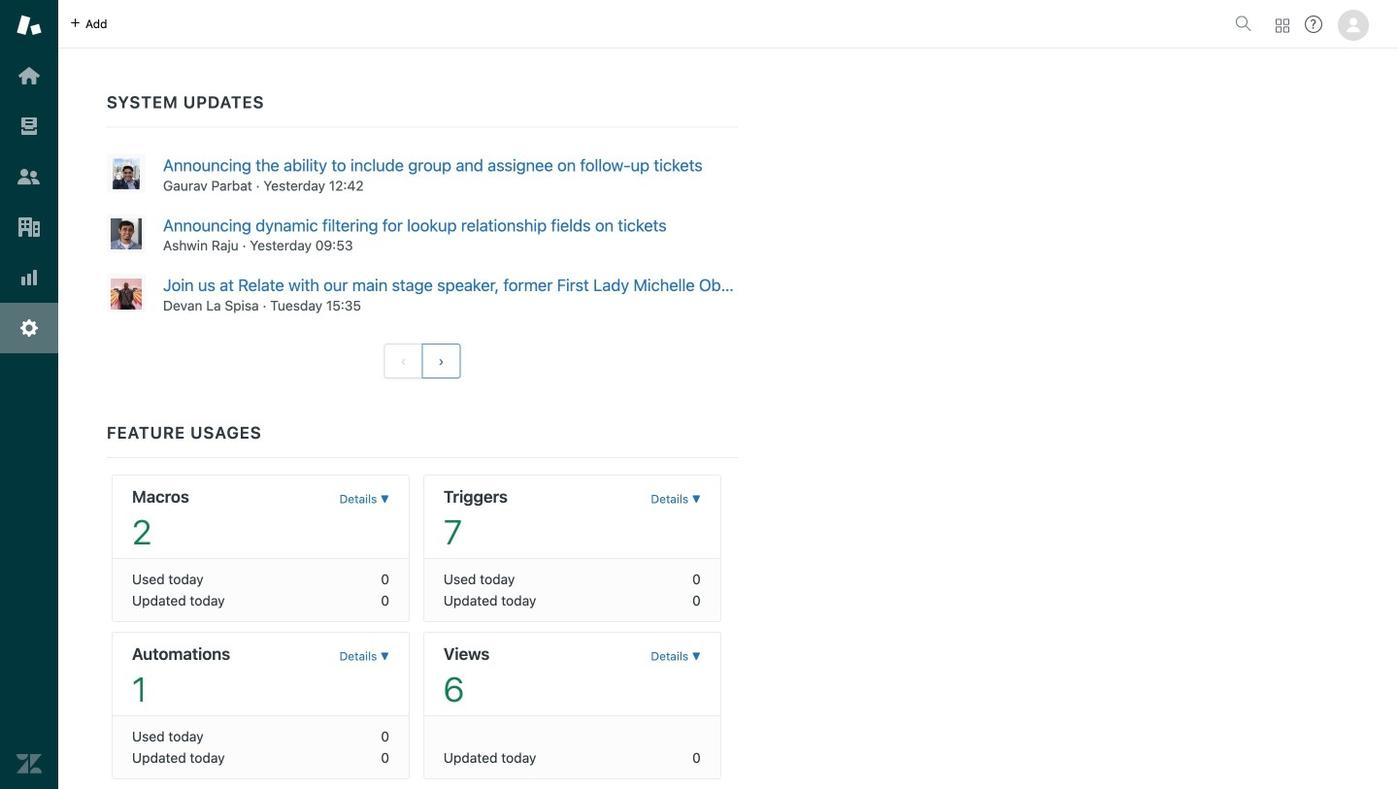 Task type: locate. For each thing, give the bounding box(es) containing it.
customers image
[[17, 164, 42, 189]]

zendesk support image
[[17, 13, 42, 38]]

get help image
[[1306, 16, 1323, 33]]

admin image
[[17, 316, 42, 341]]

organizations image
[[17, 215, 42, 240]]

reporting image
[[17, 265, 42, 290]]

zendesk products image
[[1277, 19, 1290, 33]]



Task type: describe. For each thing, give the bounding box(es) containing it.
views image
[[17, 114, 42, 139]]

main element
[[0, 0, 58, 790]]

get started image
[[17, 63, 42, 88]]

zendesk image
[[17, 752, 42, 777]]



Task type: vqa. For each thing, say whether or not it's contained in the screenshot.
reporting image
yes



